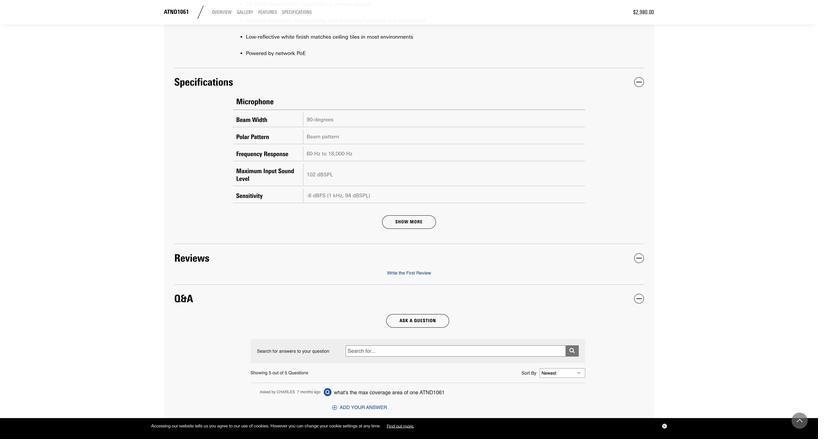 Task type: vqa. For each thing, say whether or not it's contained in the screenshot.


Task type: describe. For each thing, give the bounding box(es) containing it.
0 horizontal spatial our
[[172, 424, 178, 429]]

0 vertical spatial to
[[322, 151, 327, 157]]

khz,
[[333, 193, 344, 199]]

what's the max coverage area of one atnd1061
[[334, 391, 445, 396]]

coverage
[[370, 391, 391, 396]]

60 hz to 18,000 hz
[[307, 151, 352, 157]]

1 hz from the left
[[314, 151, 320, 157]]

question element
[[323, 388, 332, 398]]

0 horizontal spatial specifications
[[174, 76, 233, 88]]

powered by network poe
[[246, 50, 306, 57]]

accessing
[[151, 424, 171, 429]]

first
[[406, 271, 415, 276]]

1 horizontal spatial at
[[406, 430, 410, 435]]

dbspl)
[[353, 193, 370, 199]]

includes tile bridge, safety wiring, and mounting hardware and accessories
[[246, 17, 426, 24]]

us
[[204, 424, 208, 429]]

question
[[414, 318, 436, 324]]

by for asked
[[272, 391, 276, 395]]

0 horizontal spatial your
[[302, 349, 311, 354]]

showing
[[251, 371, 268, 376]]

matches
[[311, 34, 331, 40]]

2 you from the left
[[288, 424, 295, 429]]

white
[[281, 34, 295, 40]]

q
[[325, 390, 329, 396]]

0 vertical spatial atnd1061
[[164, 9, 189, 16]]

review
[[416, 271, 431, 276]]

degrees
[[314, 117, 333, 123]]

microphone
[[236, 97, 274, 106]]

atus_specialist3
[[380, 421, 419, 426]]

1 horizontal spatial to
[[297, 349, 301, 354]]

question
[[312, 349, 329, 354]]

cookies.
[[254, 424, 269, 429]]

1 vertical spatial out
[[396, 424, 402, 429]]

width
[[252, 116, 267, 124]]

2 horizontal spatial for
[[455, 430, 460, 435]]

mounting
[[339, 17, 362, 24]]

divider line image
[[194, 6, 207, 19]]

accessing our website tells us you agree to our use of cookies. however you can change your cookie settings at any time.
[[151, 424, 382, 429]]

answers
[[279, 349, 296, 354]]

however
[[270, 424, 287, 429]]

90-degrees
[[307, 117, 333, 123]]

ae
[[385, 430, 392, 435]]

0 vertical spatial out
[[272, 371, 279, 376]]

ask a question button
[[386, 315, 449, 328]]

show
[[395, 220, 408, 225]]

frequency
[[236, 150, 262, 158]]

pattern
[[322, 134, 339, 140]]

0 vertical spatial -
[[307, 193, 308, 199]]

compliant
[[268, 1, 292, 7]]

beam for beam pattern
[[307, 134, 320, 140]]

what's
[[334, 391, 348, 396]]

1 vertical spatial -
[[378, 421, 379, 426]]

0 horizontal spatial in
[[329, 1, 333, 7]]

settings
[[343, 424, 358, 429]]

add
[[340, 406, 350, 411]]

verified reply image
[[340, 421, 345, 426]]

ul
[[246, 1, 253, 7]]

use
[[241, 424, 248, 429]]

0 horizontal spatial of
[[249, 424, 253, 429]]

tile
[[268, 17, 275, 24]]

low-
[[246, 34, 258, 40]]

bridge,
[[276, 17, 293, 24]]

2 5 from the left
[[285, 371, 287, 376]]

finish
[[296, 34, 309, 40]]

1 vertical spatial for
[[273, 349, 278, 354]]

sensitivity
[[236, 192, 263, 200]]

any
[[363, 424, 370, 429]]

add your answer button
[[330, 404, 387, 413]]

reply
[[364, 421, 376, 426]]

102 dbspl
[[307, 172, 333, 178]]

0 vertical spatial at
[[359, 424, 362, 429]]

maximum
[[236, 167, 262, 175]]

poe
[[297, 50, 306, 57]]

$2,980.00
[[633, 9, 654, 16]]

reviews
[[174, 252, 209, 265]]

the for what's
[[350, 391, 357, 396]]

asked by charles 7 months ago
[[260, 391, 320, 395]]

plenum
[[335, 1, 353, 7]]

minus image for q&a
[[636, 296, 642, 302]]

gallery
[[237, 9, 253, 15]]

(1
[[327, 193, 332, 199]]

18,000
[[328, 151, 345, 157]]

2 horizontal spatial our
[[377, 430, 384, 435]]

charles
[[277, 391, 295, 395]]

94
[[345, 193, 351, 199]]

polar
[[236, 133, 249, 141]]

102
[[307, 172, 316, 178]]

aeteam@atus.com
[[411, 430, 453, 435]]

installation
[[301, 1, 327, 7]]

add your answer
[[340, 406, 387, 411]]

2 hz from the left
[[346, 151, 352, 157]]

beam width
[[236, 116, 267, 124]]

ask a question
[[400, 318, 436, 324]]



Task type: locate. For each thing, give the bounding box(es) containing it.
0 horizontal spatial 5
[[269, 371, 271, 376]]

for left information.
[[455, 430, 460, 435]]

atnd1061 right one on the right bottom of page
[[420, 391, 445, 396]]

your inside dropdown button
[[351, 406, 365, 411]]

you right us
[[209, 424, 216, 429]]

can
[[297, 424, 303, 429]]

input
[[263, 167, 277, 175]]

by for powered
[[268, 50, 274, 57]]

2 vertical spatial of
[[249, 424, 253, 429]]

a
[[410, 318, 413, 324]]

1 vertical spatial by
[[272, 391, 276, 395]]

0 horizontal spatial hz
[[314, 151, 320, 157]]

most
[[367, 34, 379, 40]]

frequency response
[[236, 150, 288, 158]]

low-reflective white finish matches ceiling tiles in most environments
[[246, 34, 413, 40]]

1 vertical spatial at
[[406, 430, 410, 435]]

reflective
[[258, 34, 280, 40]]

powered
[[246, 50, 267, 57]]

group
[[341, 439, 381, 440]]

0 vertical spatial your
[[302, 349, 311, 354]]

our
[[172, 424, 178, 429], [234, 424, 240, 429], [377, 430, 384, 435]]

0 vertical spatial in
[[329, 1, 333, 7]]

0 horizontal spatial at
[[359, 424, 362, 429]]

find out more.
[[387, 424, 414, 429]]

of left the questions
[[280, 371, 284, 376]]

in
[[329, 1, 333, 7], [361, 34, 365, 40]]

write the first review
[[387, 271, 431, 276]]

the for write
[[399, 271, 405, 276]]

of
[[280, 371, 284, 376], [404, 391, 408, 396], [249, 424, 253, 429]]

our left website
[[172, 424, 178, 429]]

0 horizontal spatial out
[[272, 371, 279, 376]]

show more button
[[382, 216, 436, 229]]

features
[[258, 9, 277, 15]]

ul 2043 compliant for installation in plenum spaces
[[246, 1, 371, 7]]

1 vertical spatial your
[[351, 406, 365, 411]]

2 horizontal spatial your
[[351, 406, 365, 411]]

2 vertical spatial for
[[455, 430, 460, 435]]

contact
[[360, 430, 376, 435]]

1 vertical spatial the
[[350, 391, 357, 396]]

you left can
[[288, 424, 295, 429]]

1 horizontal spatial in
[[361, 34, 365, 40]]

asked
[[260, 391, 270, 395]]

maximum input sound level
[[236, 167, 294, 183]]

1 vertical spatial in
[[361, 34, 365, 40]]

5
[[269, 371, 271, 376], [285, 371, 287, 376]]

0 vertical spatial the
[[399, 271, 405, 276]]

and
[[328, 17, 337, 24], [388, 17, 397, 24]]

ceiling
[[333, 34, 348, 40]]

1 vertical spatial beam
[[307, 134, 320, 140]]

0 vertical spatial minus image
[[636, 79, 642, 85]]

sort
[[522, 371, 530, 376]]

0 horizontal spatial for
[[273, 349, 278, 354]]

sound
[[278, 167, 294, 175]]

to right answers
[[297, 349, 301, 354]]

1 horizontal spatial atnd1061
[[420, 391, 445, 396]]

agree
[[217, 424, 228, 429]]

the left max
[[350, 391, 357, 396]]

wiring,
[[310, 17, 327, 24]]

2043
[[254, 1, 266, 7]]

by right asked
[[272, 391, 276, 395]]

0 horizontal spatial the
[[350, 391, 357, 396]]

0 vertical spatial beam
[[236, 116, 251, 124]]

minus image
[[636, 79, 642, 85], [636, 296, 642, 302]]

safety
[[294, 17, 309, 24]]

beam left "pattern"
[[307, 134, 320, 140]]

search
[[257, 349, 271, 354]]

1 vertical spatial minus image
[[636, 296, 642, 302]]

cookie
[[329, 424, 342, 429]]

1 vertical spatial atnd1061
[[420, 391, 445, 396]]

find
[[387, 424, 395, 429]]

2 vertical spatial your
[[320, 424, 328, 429]]

team
[[393, 430, 405, 435]]

spaces
[[354, 1, 371, 7]]

1 horizontal spatial the
[[399, 271, 405, 276]]

out up team
[[396, 424, 402, 429]]

cross image
[[663, 426, 665, 428]]

your left question
[[302, 349, 311, 354]]

1 vertical spatial specifications
[[174, 76, 233, 88]]

1 and from the left
[[328, 17, 337, 24]]

accessories
[[398, 17, 426, 24]]

2 vertical spatial to
[[229, 424, 233, 429]]

2 horizontal spatial of
[[404, 391, 408, 396]]

area
[[392, 391, 403, 396]]

minus image for specifications
[[636, 79, 642, 85]]

ask
[[400, 318, 408, 324]]

hz right 60
[[314, 151, 320, 157]]

hz
[[314, 151, 320, 157], [346, 151, 352, 157]]

1 horizontal spatial for
[[293, 1, 300, 7]]

beam
[[236, 116, 251, 124], [307, 134, 320, 140]]

-8 dbfs (1 khz, 94 dbspl)
[[307, 193, 370, 199]]

0 horizontal spatial and
[[328, 17, 337, 24]]

q&a
[[174, 293, 193, 305]]

environments
[[381, 34, 413, 40]]

you
[[209, 424, 216, 429], [288, 424, 295, 429]]

1 horizontal spatial out
[[396, 424, 402, 429]]

0 horizontal spatial -
[[307, 193, 308, 199]]

beam for beam width
[[236, 116, 251, 124]]

showing 5 out of 5 questions
[[251, 371, 308, 376]]

0 vertical spatial by
[[268, 50, 274, 57]]

out right showing
[[272, 371, 279, 376]]

5 right showing
[[269, 371, 271, 376]]

beam left the width
[[236, 116, 251, 124]]

atnd1061
[[164, 9, 189, 16], [420, 391, 445, 396]]

1 horizontal spatial your
[[320, 424, 328, 429]]

- right reply
[[378, 421, 379, 426]]

by left network
[[268, 50, 274, 57]]

2 horizontal spatial to
[[322, 151, 327, 157]]

1 horizontal spatial of
[[280, 371, 284, 376]]

minus image
[[636, 256, 642, 261]]

of left one on the right bottom of page
[[404, 391, 408, 396]]

more.
[[403, 424, 414, 429]]

in right tiles
[[361, 34, 365, 40]]

to right agree
[[229, 424, 233, 429]]

time.
[[371, 424, 381, 429]]

your right add
[[351, 406, 365, 411]]

1 horizontal spatial our
[[234, 424, 240, 429]]

out
[[272, 371, 279, 376], [396, 424, 402, 429]]

more
[[410, 220, 423, 225]]

1 you from the left
[[209, 424, 216, 429]]

atnd1061 left divider line icon
[[164, 9, 189, 16]]

for right search
[[273, 349, 278, 354]]

Search for answers to your question search field
[[346, 346, 579, 357]]

your
[[302, 349, 311, 354], [351, 406, 365, 411], [320, 424, 328, 429]]

0 vertical spatial for
[[293, 1, 300, 7]]

1 horizontal spatial hz
[[346, 151, 352, 157]]

at left any
[[359, 424, 362, 429]]

1 horizontal spatial and
[[388, 17, 397, 24]]

our down time.
[[377, 430, 384, 435]]

1 horizontal spatial you
[[288, 424, 295, 429]]

beam pattern
[[307, 134, 339, 140]]

1 horizontal spatial beam
[[307, 134, 320, 140]]

- left the dbfs
[[307, 193, 308, 199]]

tells
[[195, 424, 202, 429]]

website
[[179, 424, 194, 429]]

information.
[[462, 430, 487, 435]]

0 horizontal spatial you
[[209, 424, 216, 429]]

hz right 18,000
[[346, 151, 352, 157]]

our left the use
[[234, 424, 240, 429]]

at
[[359, 424, 362, 429], [406, 430, 410, 435]]

1 horizontal spatial specifications
[[282, 9, 312, 15]]

and right wiring,
[[328, 17, 337, 24]]

1 5 from the left
[[269, 371, 271, 376]]

0 horizontal spatial atnd1061
[[164, 9, 189, 16]]

change
[[305, 424, 319, 429]]

1 horizontal spatial 5
[[285, 371, 287, 376]]

1 minus image from the top
[[636, 79, 642, 85]]

0 vertical spatial specifications
[[282, 9, 312, 15]]

you may contact our ae team at aeteam@atus.com for information.
[[341, 430, 487, 435]]

1 vertical spatial to
[[297, 349, 301, 354]]

1 vertical spatial of
[[404, 391, 408, 396]]

to
[[322, 151, 327, 157], [297, 349, 301, 354], [229, 424, 233, 429]]

show more
[[395, 220, 423, 225]]

of right the use
[[249, 424, 253, 429]]

write the first review link
[[387, 271, 431, 276]]

sort by
[[522, 371, 536, 376]]

5 left the questions
[[285, 371, 287, 376]]

may
[[350, 430, 359, 435]]

the left first
[[399, 271, 405, 276]]

at down more.
[[406, 430, 410, 435]]

0 horizontal spatial to
[[229, 424, 233, 429]]

you
[[341, 430, 349, 435]]

1 horizontal spatial -
[[378, 421, 379, 426]]

the
[[399, 271, 405, 276], [350, 391, 357, 396]]

answer
[[366, 406, 387, 411]]

your left cookie
[[320, 424, 328, 429]]

2 minus image from the top
[[636, 296, 642, 302]]

response
[[264, 150, 288, 158]]

max
[[358, 391, 368, 396]]

level
[[236, 175, 249, 183]]

8
[[308, 193, 311, 199]]

arrow up image
[[797, 419, 803, 424]]

0 vertical spatial of
[[280, 371, 284, 376]]

ago
[[314, 391, 320, 395]]

and up environments
[[388, 17, 397, 24]]

overview
[[212, 9, 232, 15]]

in left plenum
[[329, 1, 333, 7]]

2 and from the left
[[388, 17, 397, 24]]

write
[[387, 271, 397, 276]]

to left 18,000
[[322, 151, 327, 157]]

by
[[531, 371, 536, 376]]

0 horizontal spatial beam
[[236, 116, 251, 124]]

for right compliant
[[293, 1, 300, 7]]



